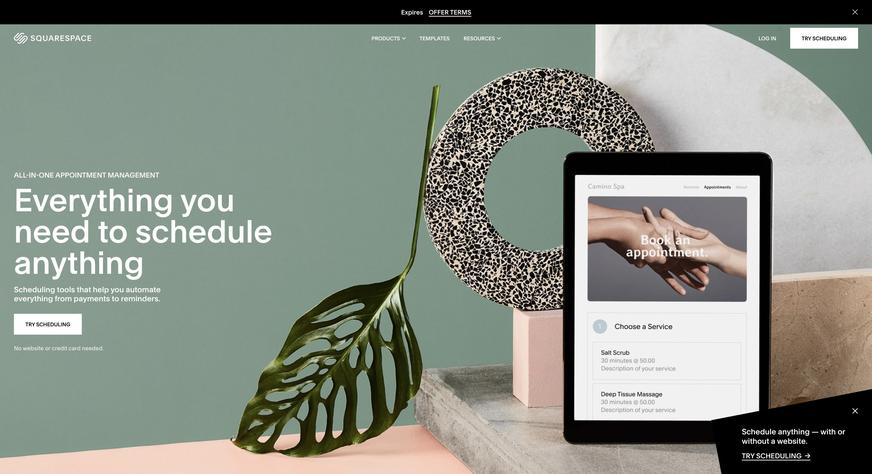 Task type: describe. For each thing, give the bounding box(es) containing it.
website.
[[777, 437, 808, 447]]

from
[[55, 295, 72, 304]]

log
[[759, 35, 770, 42]]

management
[[108, 171, 159, 179]]

try scheduling inside everything you need to schedule anything main content
[[25, 322, 70, 328]]

scheduling inside "scheduling tools that help you automate everything from payments to reminders."
[[14, 285, 55, 295]]

without
[[742, 437, 769, 447]]

offer terms
[[429, 8, 471, 16]]

expires
[[401, 8, 424, 16]]

needed.
[[82, 346, 104, 352]]

need
[[14, 212, 90, 251]]

squarespace logo image
[[14, 33, 91, 44]]

try inside try scheduling →
[[742, 453, 755, 461]]

templates link
[[420, 24, 450, 52]]

1 horizontal spatial try scheduling link
[[790, 28, 858, 49]]

tools
[[57, 285, 75, 295]]

schedule
[[742, 428, 776, 437]]

squarespace logo link
[[14, 33, 183, 44]]

all-
[[14, 171, 29, 179]]

—
[[812, 428, 819, 437]]

card
[[69, 346, 81, 352]]

help
[[93, 285, 109, 295]]

that
[[77, 285, 91, 295]]

with
[[821, 428, 836, 437]]

you inside all-in-one appointment management everything you need to schedule anything
[[180, 181, 235, 220]]

credit
[[52, 346, 67, 352]]

a
[[771, 437, 776, 447]]



Task type: locate. For each thing, give the bounding box(es) containing it.
try right in
[[802, 35, 811, 42]]

scheduling
[[813, 35, 847, 42], [14, 285, 55, 295], [36, 322, 70, 328], [756, 453, 802, 461]]

automate
[[126, 285, 161, 295]]

0 vertical spatial anything
[[14, 244, 144, 282]]

1 horizontal spatial you
[[180, 181, 235, 220]]

no
[[14, 346, 22, 352]]

products
[[372, 35, 400, 42]]

try scheduling →
[[742, 452, 811, 461]]

schedule
[[135, 212, 272, 251]]

0 horizontal spatial try scheduling
[[25, 322, 70, 328]]

1 horizontal spatial or
[[838, 428, 845, 437]]

0 vertical spatial try
[[802, 35, 811, 42]]

resources button
[[464, 24, 501, 52]]

products button
[[372, 24, 406, 52]]

1 horizontal spatial try
[[742, 453, 755, 461]]

resources
[[464, 35, 495, 42]]

terms
[[450, 8, 471, 16]]

1 vertical spatial try scheduling
[[25, 322, 70, 328]]

in-
[[29, 171, 39, 179]]

anything left —
[[778, 428, 810, 437]]

to
[[98, 212, 128, 251], [112, 295, 119, 304]]

templates
[[420, 35, 450, 42]]

log             in
[[759, 35, 776, 42]]

1 vertical spatial try scheduling link
[[14, 315, 82, 335]]

1 horizontal spatial try scheduling
[[802, 35, 847, 42]]

anything inside all-in-one appointment management everything you need to schedule anything
[[14, 244, 144, 282]]

1 horizontal spatial anything
[[778, 428, 810, 437]]

0 vertical spatial try scheduling
[[802, 35, 847, 42]]

try up website at the bottom
[[25, 322, 35, 328]]

anything
[[14, 244, 144, 282], [778, 428, 810, 437]]

website
[[23, 346, 44, 352]]

schedule anything — with or without a website.
[[742, 428, 845, 447]]

0 horizontal spatial you
[[111, 285, 124, 295]]

1 vertical spatial to
[[112, 295, 119, 304]]

anything up that
[[14, 244, 144, 282]]

0 horizontal spatial try
[[25, 322, 35, 328]]

0 vertical spatial you
[[180, 181, 235, 220]]

everything you need to schedule anything main content
[[0, 0, 872, 475]]

or right with
[[838, 428, 845, 437]]

0 horizontal spatial try scheduling link
[[14, 315, 82, 335]]

offer terms link
[[429, 8, 471, 16]]

or inside schedule anything — with or without a website.
[[838, 428, 845, 437]]

scheduling inside try scheduling →
[[756, 453, 802, 461]]

or left credit
[[45, 346, 50, 352]]

payments
[[74, 295, 110, 304]]

all-in-one appointment management everything you need to schedule anything
[[14, 171, 272, 282]]

no website or credit card needed.
[[14, 346, 104, 352]]

try scheduling link inside everything you need to schedule anything main content
[[14, 315, 82, 335]]

0 vertical spatial try scheduling link
[[790, 28, 858, 49]]

0 horizontal spatial or
[[45, 346, 50, 352]]

log             in link
[[759, 35, 776, 42]]

everything
[[14, 295, 53, 304]]

2 horizontal spatial try
[[802, 35, 811, 42]]

→
[[805, 452, 811, 461]]

1 vertical spatial or
[[838, 428, 845, 437]]

0 horizontal spatial anything
[[14, 244, 144, 282]]

offer
[[429, 8, 449, 16]]

1 vertical spatial try
[[25, 322, 35, 328]]

2 vertical spatial try
[[742, 453, 755, 461]]

0 vertical spatial to
[[98, 212, 128, 251]]

everything
[[14, 181, 174, 220]]

you inside "scheduling tools that help you automate everything from payments to reminders."
[[111, 285, 124, 295]]

try
[[802, 35, 811, 42], [25, 322, 35, 328], [742, 453, 755, 461]]

1 vertical spatial anything
[[778, 428, 810, 437]]

0 vertical spatial or
[[45, 346, 50, 352]]

reminders.
[[121, 295, 160, 304]]

1 vertical spatial you
[[111, 285, 124, 295]]

appointment
[[55, 171, 106, 179]]

to inside "scheduling tools that help you automate everything from payments to reminders."
[[112, 295, 119, 304]]

or
[[45, 346, 50, 352], [838, 428, 845, 437]]

in
[[771, 35, 776, 42]]

one
[[39, 171, 54, 179]]

anything inside schedule anything — with or without a website.
[[778, 428, 810, 437]]

scheduling tools that help you automate everything from payments to reminders.
[[14, 285, 161, 304]]

try scheduling
[[802, 35, 847, 42], [25, 322, 70, 328]]

to inside all-in-one appointment management everything you need to schedule anything
[[98, 212, 128, 251]]

try scheduling link
[[790, 28, 858, 49], [14, 315, 82, 335]]

you
[[180, 181, 235, 220], [111, 285, 124, 295]]

try down without
[[742, 453, 755, 461]]



Task type: vqa. For each thing, say whether or not it's contained in the screenshot.
payments
yes



